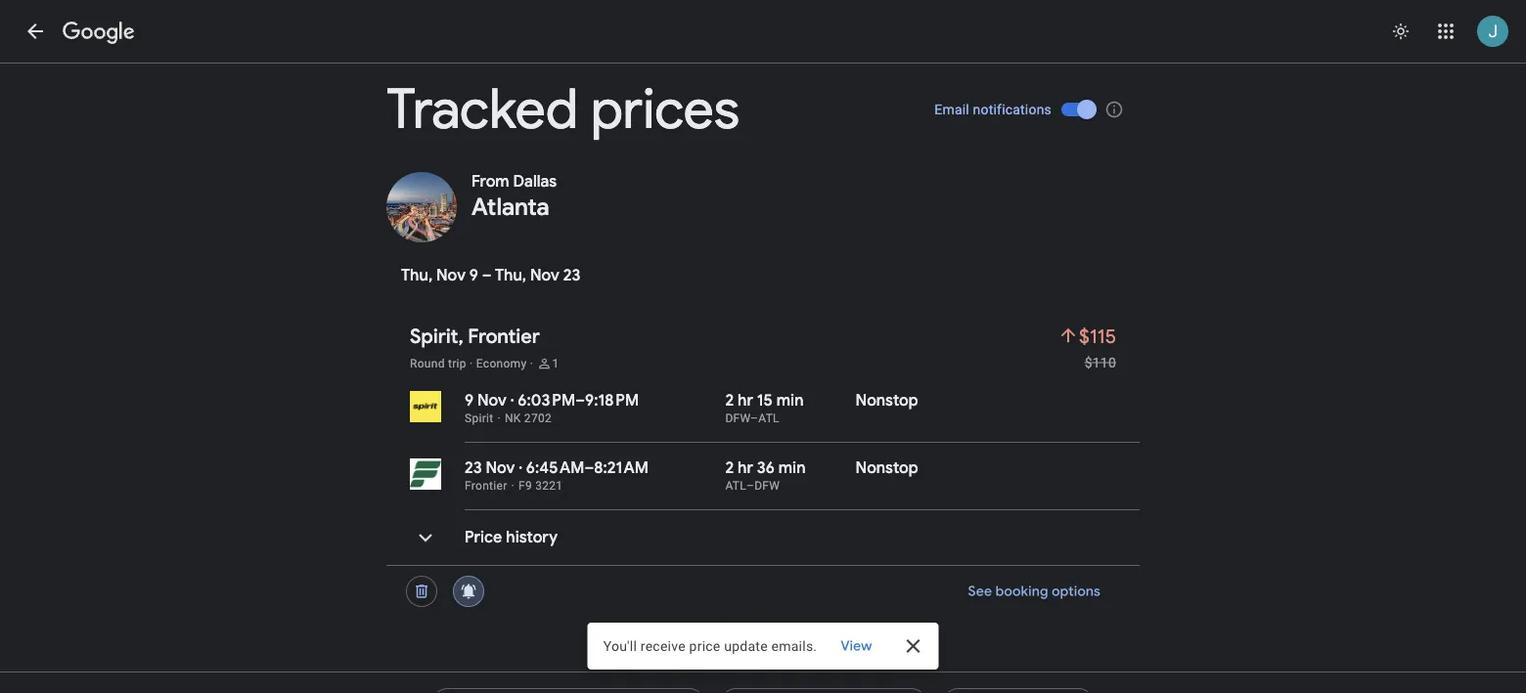 Task type: locate. For each thing, give the bounding box(es) containing it.
hr inside 2 hr 15 min dfw – atl
[[738, 391, 753, 411]]

0 horizontal spatial atl
[[725, 479, 747, 493]]

options
[[1052, 583, 1101, 601]]

dallas
[[513, 172, 557, 192]]

2 nonstop from the top
[[856, 458, 918, 478]]

2
[[725, 391, 734, 411], [725, 458, 734, 478]]

23
[[563, 266, 581, 286], [465, 458, 482, 478]]

1 vertical spatial 2
[[725, 458, 734, 478]]

1 2 from the top
[[725, 391, 734, 411]]

nk
[[505, 412, 521, 426]]

0 vertical spatial 2
[[725, 391, 734, 411]]

min right "36"
[[779, 458, 806, 478]]

booking
[[996, 583, 1049, 601]]

airline logo image up "price history graph" icon
[[410, 459, 441, 490]]

1 horizontal spatial dfw
[[755, 479, 780, 493]]

0 horizontal spatial dfw
[[725, 412, 751, 426]]

23 nov
[[465, 458, 515, 478]]

9
[[469, 266, 478, 286], [465, 391, 474, 411]]

1 nonstop from the top
[[856, 391, 918, 411]]

atl inside 2 hr 36 min atl – dfw
[[725, 479, 747, 493]]

airline logo image
[[410, 391, 441, 423], [410, 459, 441, 490]]

2 hr from the top
[[738, 458, 753, 478]]

nov up spirit at the bottom left of the page
[[478, 391, 507, 411]]

0 vertical spatial airline logo image
[[410, 391, 441, 423]]

115 US dollars text field
[[1079, 324, 1116, 349]]

frontier
[[468, 324, 540, 349], [465, 479, 507, 493]]

36
[[757, 458, 775, 478]]

airline logo image down round
[[410, 391, 441, 423]]

atl down 15
[[759, 412, 780, 426]]

history
[[506, 528, 558, 548]]

2 left 15
[[725, 391, 734, 411]]

$115
[[1079, 324, 1116, 349]]

from
[[472, 172, 509, 192]]

nonstop for 2 hr 15 min
[[856, 391, 918, 411]]

2 hr 15 min dfw – atl
[[725, 391, 804, 426]]

atl
[[759, 412, 780, 426], [725, 479, 747, 493]]

nov down nk
[[486, 458, 515, 478]]

1 vertical spatial nonstop
[[856, 458, 918, 478]]

dfw down "36"
[[755, 479, 780, 493]]

1 vertical spatial dfw
[[755, 479, 780, 493]]

0 vertical spatial 23
[[563, 266, 581, 286]]

nov up spirit,
[[436, 266, 466, 286]]

–
[[482, 266, 492, 286], [576, 391, 585, 411], [751, 412, 759, 426], [585, 458, 594, 478], [747, 479, 755, 493]]

0 vertical spatial atl
[[759, 412, 780, 426]]

1 vertical spatial airline logo image
[[410, 459, 441, 490]]

view
[[841, 638, 872, 656]]

email
[[935, 101, 970, 117]]

round trip economy
[[410, 357, 527, 371]]

min inside 2 hr 36 min atl – dfw
[[779, 458, 806, 478]]

1 vertical spatial 9
[[465, 391, 474, 411]]

1 horizontal spatial 23
[[563, 266, 581, 286]]

frontier up economy
[[468, 324, 540, 349]]

thu, up spirit,
[[401, 266, 433, 286]]

1 horizontal spatial thu,
[[495, 266, 527, 286]]

8:21 am
[[594, 458, 649, 478]]

tracked prices
[[386, 75, 740, 144]]

f9 3221
[[519, 479, 563, 493]]

remove saved flight, round trip from dallas to atlanta.thu, nov 9 – thu, nov 23 image
[[398, 568, 445, 615]]

airline logo image for 9 nov
[[410, 391, 441, 423]]

view button
[[825, 629, 888, 664]]

min right 15
[[777, 391, 804, 411]]

0 vertical spatial nonstop
[[856, 391, 918, 411]]

1 vertical spatial hr
[[738, 458, 753, 478]]

dfw up 2 hr 36 min atl – dfw
[[725, 412, 751, 426]]

you'll receive price update emails.
[[603, 638, 817, 655]]

1 vertical spatial 23
[[465, 458, 482, 478]]

go back image
[[23, 20, 47, 43]]

1 vertical spatial atl
[[725, 479, 747, 493]]

2 thu, from the left
[[495, 266, 527, 286]]

spirit,
[[410, 324, 463, 349]]

0 vertical spatial 9
[[469, 266, 478, 286]]

nov
[[436, 266, 466, 286], [530, 266, 560, 286], [478, 391, 507, 411], [486, 458, 515, 478]]

1 hr from the top
[[738, 391, 753, 411]]

$110
[[1085, 355, 1116, 371]]

1 horizontal spatial atl
[[759, 412, 780, 426]]

0 vertical spatial min
[[777, 391, 804, 411]]

0 horizontal spatial thu,
[[401, 266, 433, 286]]

1 thu, from the left
[[401, 266, 433, 286]]

notifications
[[973, 101, 1052, 117]]

 image
[[511, 391, 514, 411]]

thu,
[[401, 266, 433, 286], [495, 266, 527, 286]]

nonstop
[[856, 391, 918, 411], [856, 458, 918, 478]]

hr
[[738, 391, 753, 411], [738, 458, 753, 478]]

2 inside 2 hr 15 min dfw – atl
[[725, 391, 734, 411]]

email notifications image
[[1105, 100, 1124, 119]]

frontier down 23 nov
[[465, 479, 507, 493]]

update
[[724, 638, 768, 655]]

hr left 15
[[738, 391, 753, 411]]

9 up spirit at the bottom left of the page
[[465, 391, 474, 411]]

6:45 am – 8:21 am
[[526, 458, 649, 478]]

0 vertical spatial dfw
[[725, 412, 751, 426]]

nov down atlanta
[[530, 266, 560, 286]]

2 for 2 hr 15 min
[[725, 391, 734, 411]]

1 vertical spatial min
[[779, 458, 806, 478]]

disable email notifications for solution, round trip from dallas to atlanta.thu, nov 9 – thu, nov 23 image
[[445, 568, 492, 615]]

dfw
[[725, 412, 751, 426], [755, 479, 780, 493]]

– inside 2 hr 36 min atl – dfw
[[747, 479, 755, 493]]

min inside 2 hr 15 min dfw – atl
[[777, 391, 804, 411]]

atl down 2 hr 15 min dfw – atl
[[725, 479, 747, 493]]

thu, nov 9 – thu, nov 23
[[401, 266, 581, 286]]

nonstop for 2 hr 36 min
[[856, 458, 918, 478]]

2 left "36"
[[725, 458, 734, 478]]

hr inside 2 hr 36 min atl – dfw
[[738, 458, 753, 478]]

0 vertical spatial hr
[[738, 391, 753, 411]]

2 airline logo image from the top
[[410, 459, 441, 490]]

min
[[777, 391, 804, 411], [779, 458, 806, 478]]

nov for 23 nov
[[486, 458, 515, 478]]

9 up the 'spirit, frontier'
[[469, 266, 478, 286]]

2 2 from the top
[[725, 458, 734, 478]]

emails.
[[772, 638, 817, 655]]

atl inside 2 hr 15 min dfw – atl
[[759, 412, 780, 426]]

hr left "36"
[[738, 458, 753, 478]]

1 airline logo image from the top
[[410, 391, 441, 423]]

2 inside 2 hr 36 min atl – dfw
[[725, 458, 734, 478]]

spirit
[[465, 412, 494, 426]]

thu, down atlanta
[[495, 266, 527, 286]]



Task type: describe. For each thing, give the bounding box(es) containing it.
hr for 15
[[738, 391, 753, 411]]

0 horizontal spatial 23
[[465, 458, 482, 478]]

110 US dollars text field
[[1085, 355, 1116, 371]]

round
[[410, 357, 445, 371]]

3221
[[535, 479, 563, 493]]

from dallas atlanta
[[472, 172, 557, 222]]

min for 2 hr 36 min
[[779, 458, 806, 478]]

email notifications
[[935, 101, 1052, 117]]

6:45 am
[[526, 458, 585, 478]]

2 for 2 hr 36 min
[[725, 458, 734, 478]]

spirit, frontier
[[410, 324, 540, 349]]

9:18 pm
[[585, 391, 639, 411]]

change appearance image
[[1378, 8, 1425, 55]]

nk 2702
[[505, 412, 552, 426]]

economy
[[476, 357, 527, 371]]

f9
[[519, 479, 532, 493]]

trip
[[448, 357, 467, 371]]

6:03 pm
[[518, 391, 576, 411]]

receive
[[641, 638, 686, 655]]

1 vertical spatial frontier
[[465, 479, 507, 493]]

hr for 36
[[738, 458, 753, 478]]

– inside 2 hr 15 min dfw – atl
[[751, 412, 759, 426]]

you'll
[[603, 638, 637, 655]]

atlanta
[[472, 192, 550, 222]]

price history
[[465, 528, 558, 548]]

tracked
[[386, 75, 578, 144]]

min for 2 hr 15 min
[[777, 391, 804, 411]]

2702
[[524, 412, 552, 426]]

airline logo image for 23 nov
[[410, 459, 441, 490]]

view status
[[588, 623, 939, 670]]

1 passenger text field
[[552, 356, 559, 372]]

2 hr 36 min atl – dfw
[[725, 458, 806, 493]]

dfw inside 2 hr 36 min atl – dfw
[[755, 479, 780, 493]]

6:03 pm – 9:18 pm
[[518, 391, 639, 411]]

price history graph image
[[402, 515, 449, 562]]

0 vertical spatial frontier
[[468, 324, 540, 349]]

see booking options
[[968, 583, 1101, 601]]

nov for thu, nov 9 – thu, nov 23
[[436, 266, 466, 286]]

price
[[689, 638, 721, 655]]

15
[[757, 391, 773, 411]]

prices
[[591, 75, 740, 144]]

dfw inside 2 hr 15 min dfw – atl
[[725, 412, 751, 426]]

see
[[968, 583, 992, 601]]

price
[[465, 528, 502, 548]]

1
[[552, 357, 559, 371]]

nov for 9 nov
[[478, 391, 507, 411]]

9 nov
[[465, 391, 507, 411]]



Task type: vqa. For each thing, say whether or not it's contained in the screenshot.
first 'a' from the bottom of the 235 N McPherson Church Rd main content
no



